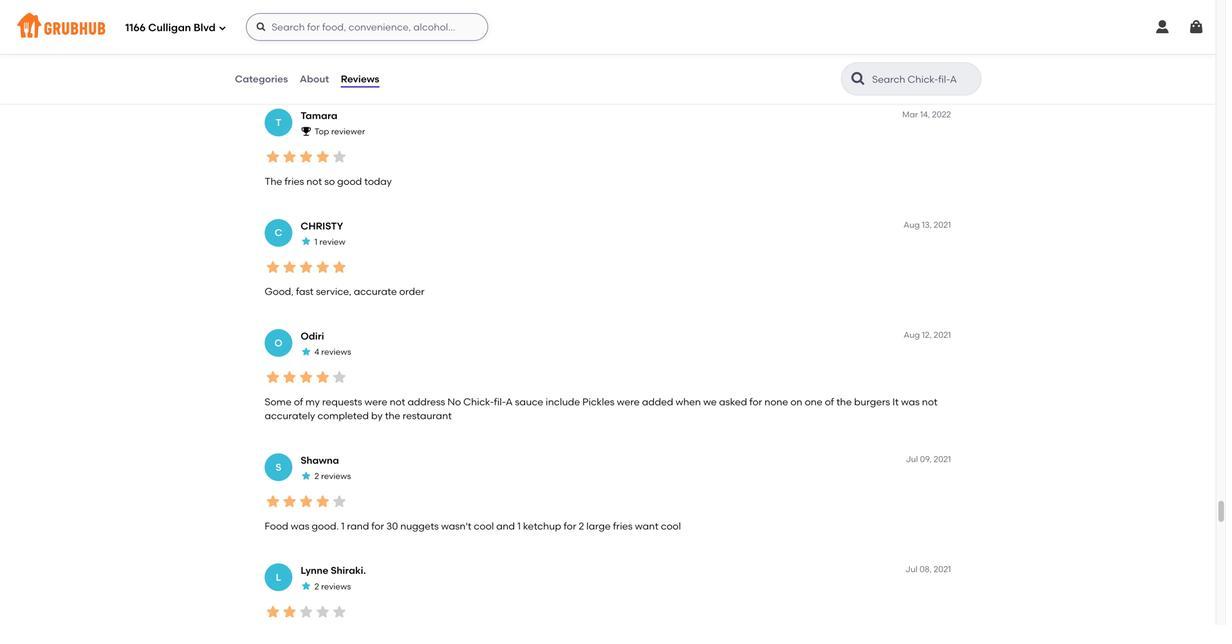 Task type: describe. For each thing, give the bounding box(es) containing it.
1 horizontal spatial not
[[390, 396, 406, 408]]

like
[[463, 65, 478, 77]]

was inside some of my requests were not address no chick-fil-a sauce include pickles were added when we asked for none on one of the burgers  it was not accurately completed by the restaurant
[[902, 396, 920, 408]]

1 vertical spatial the
[[385, 410, 401, 422]]

jul for shawna
[[907, 454, 919, 464]]

today
[[365, 176, 392, 187]]

good,
[[265, 286, 294, 298]]

aug for some of my requests were not address no chick-fil-a sauce include pickles were added when we asked for none on one of the burgers  it was not accurately completed by the restaurant
[[904, 330, 921, 340]]

1 of from the left
[[294, 396, 303, 408]]

2 of from the left
[[825, 396, 835, 408]]

good, fast service, accurate order
[[265, 286, 425, 298]]

1 vertical spatial 2
[[579, 520, 585, 532]]

main navigation navigation
[[0, 0, 1217, 54]]

review for picky
[[320, 16, 346, 26]]

0 horizontal spatial was
[[291, 520, 310, 532]]

none
[[765, 396, 789, 408]]

my
[[265, 65, 278, 77]]

son
[[281, 65, 297, 77]]

2 reviews for shawna
[[315, 471, 351, 481]]

30
[[387, 520, 398, 532]]

o
[[275, 337, 283, 349]]

christy
[[301, 220, 343, 232]]

r
[[275, 6, 282, 18]]

trophy icon image
[[301, 126, 312, 137]]

top
[[315, 127, 329, 137]]

about button
[[299, 54, 330, 104]]

4 2021 from the top
[[934, 564, 952, 574]]

blvd
[[194, 22, 216, 34]]

one
[[805, 396, 823, 408]]

it
[[893, 396, 899, 408]]

pickles
[[583, 396, 615, 408]]

s
[[276, 461, 282, 473]]

so
[[325, 176, 335, 187]]

Search for food, convenience, alcohol... search field
[[246, 13, 489, 41]]

1166 culligan blvd
[[125, 22, 216, 34]]

4 reviews
[[315, 347, 351, 357]]

address
[[408, 396, 446, 408]]

1166
[[125, 22, 146, 34]]

jul for lynne shiraki.
[[906, 564, 918, 574]]

good.
[[312, 520, 339, 532]]

t
[[276, 117, 282, 128]]

1 vertical spatial and
[[497, 520, 515, 532]]

for inside some of my requests were not address no chick-fil-a sauce include pickles were added when we asked for none on one of the burgers  it was not accurately completed by the restaurant
[[750, 396, 763, 408]]

he
[[420, 65, 431, 77]]

order
[[400, 286, 425, 298]]

rand
[[347, 520, 369, 532]]

my
[[306, 396, 320, 408]]

reviews for lynne shiraki.
[[321, 581, 351, 592]]

service,
[[316, 286, 352, 298]]

mar
[[903, 110, 919, 120]]

we
[[704, 396, 717, 408]]

2 horizontal spatial not
[[923, 396, 938, 408]]

reviews
[[341, 73, 380, 85]]

added
[[642, 396, 674, 408]]

reviews for odiri
[[321, 347, 351, 357]]

odiri
[[301, 330, 324, 342]]

categories
[[235, 73, 288, 85]]

2 for shawna
[[315, 471, 319, 481]]

2 cool from the left
[[661, 520, 682, 532]]

1 review for picky
[[315, 16, 346, 26]]

1 cool from the left
[[474, 520, 494, 532]]

1 left ketchup
[[518, 520, 521, 532]]

my son is picky with chicken and he didn't like it
[[265, 65, 487, 77]]

categories button
[[234, 54, 289, 104]]

food
[[265, 520, 289, 532]]

chicken
[[358, 65, 396, 77]]

2021 for food was good. 1 rand for 30 nuggets wasn't cool and 1 ketchup for 2 large fries want cool
[[934, 454, 952, 464]]

2 for lynne shiraki.
[[315, 581, 319, 592]]

4
[[315, 347, 320, 357]]

mar 14, 2022
[[903, 110, 952, 120]]

2021 for some of my requests were not address no chick-fil-a sauce include pickles were added when we asked for none on one of the burgers  it was not accurately completed by the restaurant
[[934, 330, 952, 340]]

2 were from the left
[[617, 396, 640, 408]]

the
[[265, 176, 282, 187]]

include
[[546, 396, 581, 408]]

requests
[[322, 396, 363, 408]]

reviews for shawna
[[321, 471, 351, 481]]



Task type: locate. For each thing, give the bounding box(es) containing it.
0 vertical spatial 1 review
[[315, 16, 346, 26]]

0 vertical spatial 2
[[315, 471, 319, 481]]

14,
[[921, 110, 931, 120]]

of left my
[[294, 396, 303, 408]]

the right by
[[385, 410, 401, 422]]

reviews
[[321, 347, 351, 357], [321, 471, 351, 481], [321, 581, 351, 592]]

09,
[[921, 454, 932, 464]]

was right food
[[291, 520, 310, 532]]

1 horizontal spatial for
[[564, 520, 577, 532]]

2021 right 08,
[[934, 564, 952, 574]]

aug left 12,
[[904, 330, 921, 340]]

2 vertical spatial reviews
[[321, 581, 351, 592]]

were left added on the bottom of page
[[617, 396, 640, 408]]

reviews down shawna
[[321, 471, 351, 481]]

were up by
[[365, 396, 388, 408]]

fil-
[[494, 396, 506, 408]]

of right one
[[825, 396, 835, 408]]

search icon image
[[851, 71, 867, 87]]

not right it
[[923, 396, 938, 408]]

0 horizontal spatial for
[[372, 520, 384, 532]]

it
[[481, 65, 487, 77]]

Search Chick-fil-A search field
[[871, 73, 977, 86]]

0 horizontal spatial fries
[[285, 176, 304, 187]]

2 review from the top
[[320, 237, 346, 247]]

2021 right 12,
[[934, 330, 952, 340]]

by
[[371, 410, 383, 422]]

reviews button
[[340, 54, 380, 104]]

aug 12, 2021
[[904, 330, 952, 340]]

on
[[791, 396, 803, 408]]

2 reviews down lynne shiraki.
[[315, 581, 351, 592]]

3 reviews from the top
[[321, 581, 351, 592]]

accurate
[[354, 286, 397, 298]]

1 horizontal spatial were
[[617, 396, 640, 408]]

1 2021 from the top
[[934, 220, 952, 230]]

not left the address
[[390, 396, 406, 408]]

and
[[399, 65, 417, 77], [497, 520, 515, 532]]

burgers
[[855, 396, 891, 408]]

1 vertical spatial jul
[[906, 564, 918, 574]]

2 reviews down shawna
[[315, 471, 351, 481]]

c
[[275, 227, 283, 239]]

0 horizontal spatial were
[[365, 396, 388, 408]]

0 horizontal spatial of
[[294, 396, 303, 408]]

and left ketchup
[[497, 520, 515, 532]]

2 vertical spatial 2
[[315, 581, 319, 592]]

asked
[[720, 396, 748, 408]]

1 review down christy
[[315, 237, 346, 247]]

2021 right the 13,
[[934, 220, 952, 230]]

2 1 review from the top
[[315, 237, 346, 247]]

a
[[506, 396, 513, 408]]

2 reviews for lynne shiraki.
[[315, 581, 351, 592]]

reviews right 4
[[321, 347, 351, 357]]

1 were from the left
[[365, 396, 388, 408]]

0 vertical spatial and
[[399, 65, 417, 77]]

fast
[[296, 286, 314, 298]]

0 horizontal spatial and
[[399, 65, 417, 77]]

is
[[300, 65, 306, 77]]

review for accurate
[[320, 237, 346, 247]]

large
[[587, 520, 611, 532]]

lynne
[[301, 565, 329, 577]]

0 vertical spatial fries
[[285, 176, 304, 187]]

0 vertical spatial 2 reviews
[[315, 471, 351, 481]]

0 vertical spatial the
[[837, 396, 852, 408]]

for
[[750, 396, 763, 408], [372, 520, 384, 532], [564, 520, 577, 532]]

l
[[276, 572, 281, 583]]

aug 13, 2021
[[904, 220, 952, 230]]

nuggets
[[401, 520, 439, 532]]

1 down christy
[[315, 237, 318, 247]]

was
[[902, 396, 920, 408], [291, 520, 310, 532]]

1 horizontal spatial fries
[[614, 520, 633, 532]]

of
[[294, 396, 303, 408], [825, 396, 835, 408]]

1 vertical spatial fries
[[614, 520, 633, 532]]

svg image
[[1155, 19, 1172, 35], [1189, 19, 1206, 35], [256, 21, 267, 33], [219, 24, 227, 32]]

1 right 'r'
[[315, 16, 318, 26]]

wasn't
[[441, 520, 472, 532]]

cool right wasn't
[[474, 520, 494, 532]]

1 horizontal spatial of
[[825, 396, 835, 408]]

1 vertical spatial 1 review
[[315, 237, 346, 247]]

ketchup
[[523, 520, 562, 532]]

about
[[300, 73, 329, 85]]

chick-
[[464, 396, 494, 408]]

aug for good, fast service, accurate order
[[904, 220, 921, 230]]

1 reviews from the top
[[321, 347, 351, 357]]

0 horizontal spatial the
[[385, 410, 401, 422]]

1 review up picky
[[315, 16, 346, 26]]

review down christy
[[320, 237, 346, 247]]

review up picky
[[320, 16, 346, 26]]

culligan
[[148, 22, 191, 34]]

some of my requests were not address no chick-fil-a sauce include pickles were added when we asked for none on one of the burgers  it was not accurately completed by the restaurant
[[265, 396, 938, 422]]

restaurant
[[403, 410, 452, 422]]

review
[[320, 16, 346, 26], [320, 237, 346, 247]]

picky
[[309, 65, 334, 77]]

didn't
[[434, 65, 461, 77]]

3 2021 from the top
[[934, 454, 952, 464]]

top reviewer
[[315, 127, 365, 137]]

2021 for good, fast service, accurate order
[[934, 220, 952, 230]]

aug
[[904, 220, 921, 230], [904, 330, 921, 340]]

completed
[[318, 410, 369, 422]]

for left 30
[[372, 520, 384, 532]]

2 left 'large'
[[579, 520, 585, 532]]

lynne shiraki.
[[301, 565, 366, 577]]

was right it
[[902, 396, 920, 408]]

jul 08, 2021
[[906, 564, 952, 574]]

2 reviews from the top
[[321, 471, 351, 481]]

cool right want
[[661, 520, 682, 532]]

the left burgers
[[837, 396, 852, 408]]

0 vertical spatial was
[[902, 396, 920, 408]]

1 vertical spatial aug
[[904, 330, 921, 340]]

2 reviews
[[315, 471, 351, 481], [315, 581, 351, 592]]

1 left rand
[[341, 520, 345, 532]]

0 vertical spatial reviews
[[321, 347, 351, 357]]

0 horizontal spatial cool
[[474, 520, 494, 532]]

good
[[337, 176, 362, 187]]

0 vertical spatial aug
[[904, 220, 921, 230]]

2 2 reviews from the top
[[315, 581, 351, 592]]

2021 right 09, at the right of the page
[[934, 454, 952, 464]]

1 vertical spatial 2 reviews
[[315, 581, 351, 592]]

1 2 reviews from the top
[[315, 471, 351, 481]]

aug left the 13,
[[904, 220, 921, 230]]

2 horizontal spatial for
[[750, 396, 763, 408]]

star icon image
[[301, 15, 312, 26], [265, 38, 281, 55], [281, 38, 298, 55], [298, 38, 315, 55], [315, 38, 331, 55], [331, 38, 348, 55], [265, 149, 281, 165], [281, 149, 298, 165], [298, 149, 315, 165], [315, 149, 331, 165], [331, 149, 348, 165], [301, 236, 312, 247], [265, 259, 281, 276], [281, 259, 298, 276], [298, 259, 315, 276], [315, 259, 331, 276], [331, 259, 348, 276], [301, 346, 312, 357], [265, 369, 281, 386], [281, 369, 298, 386], [298, 369, 315, 386], [315, 369, 331, 386], [331, 369, 348, 386], [301, 470, 312, 481], [265, 493, 281, 510], [281, 493, 298, 510], [298, 493, 315, 510], [315, 493, 331, 510], [331, 493, 348, 510], [301, 581, 312, 592], [265, 604, 281, 620], [281, 604, 298, 620], [298, 604, 315, 620], [315, 604, 331, 620], [331, 604, 348, 620]]

1 review for accurate
[[315, 237, 346, 247]]

shiraki.
[[331, 565, 366, 577]]

1 vertical spatial was
[[291, 520, 310, 532]]

2 2021 from the top
[[934, 330, 952, 340]]

13,
[[923, 220, 932, 230]]

jul left 08,
[[906, 564, 918, 574]]

for right ketchup
[[564, 520, 577, 532]]

no
[[448, 396, 461, 408]]

jul left 09, at the right of the page
[[907, 454, 919, 464]]

want
[[635, 520, 659, 532]]

1 vertical spatial review
[[320, 237, 346, 247]]

08,
[[920, 564, 932, 574]]

the fries not so good today
[[265, 176, 392, 187]]

tamara
[[301, 110, 338, 122]]

0 vertical spatial jul
[[907, 454, 919, 464]]

1 horizontal spatial the
[[837, 396, 852, 408]]

were
[[365, 396, 388, 408], [617, 396, 640, 408]]

accurately
[[265, 410, 315, 422]]

0 horizontal spatial not
[[307, 176, 322, 187]]

12,
[[923, 330, 932, 340]]

fries
[[285, 176, 304, 187], [614, 520, 633, 532]]

and left he
[[399, 65, 417, 77]]

2021
[[934, 220, 952, 230], [934, 330, 952, 340], [934, 454, 952, 464], [934, 564, 952, 574]]

some
[[265, 396, 292, 408]]

food was good. 1 rand for 30 nuggets wasn't cool and 1 ketchup for 2 large fries want cool
[[265, 520, 682, 532]]

fries right the
[[285, 176, 304, 187]]

not
[[307, 176, 322, 187], [390, 396, 406, 408], [923, 396, 938, 408]]

1 horizontal spatial cool
[[661, 520, 682, 532]]

shawna
[[301, 455, 339, 466]]

when
[[676, 396, 701, 408]]

2 down lynne
[[315, 581, 319, 592]]

1 review from the top
[[320, 16, 346, 26]]

jul 09, 2021
[[907, 454, 952, 464]]

2 down shawna
[[315, 471, 319, 481]]

0 vertical spatial review
[[320, 16, 346, 26]]

reviews down lynne shiraki.
[[321, 581, 351, 592]]

1 horizontal spatial and
[[497, 520, 515, 532]]

sauce
[[515, 396, 544, 408]]

the
[[837, 396, 852, 408], [385, 410, 401, 422]]

1 vertical spatial reviews
[[321, 471, 351, 481]]

fries left want
[[614, 520, 633, 532]]

1 horizontal spatial was
[[902, 396, 920, 408]]

jul
[[907, 454, 919, 464], [906, 564, 918, 574]]

for left none
[[750, 396, 763, 408]]

reviewer
[[331, 127, 365, 137]]

1 1 review from the top
[[315, 16, 346, 26]]

with
[[336, 65, 356, 77]]

2022
[[933, 110, 952, 120]]

not left so on the top of page
[[307, 176, 322, 187]]



Task type: vqa. For each thing, say whether or not it's contained in the screenshot.
the 2021 related to Food was good. 1 rand for 30 nuggets wasn't cool and 1 ketchup for 2 large fries want cool
yes



